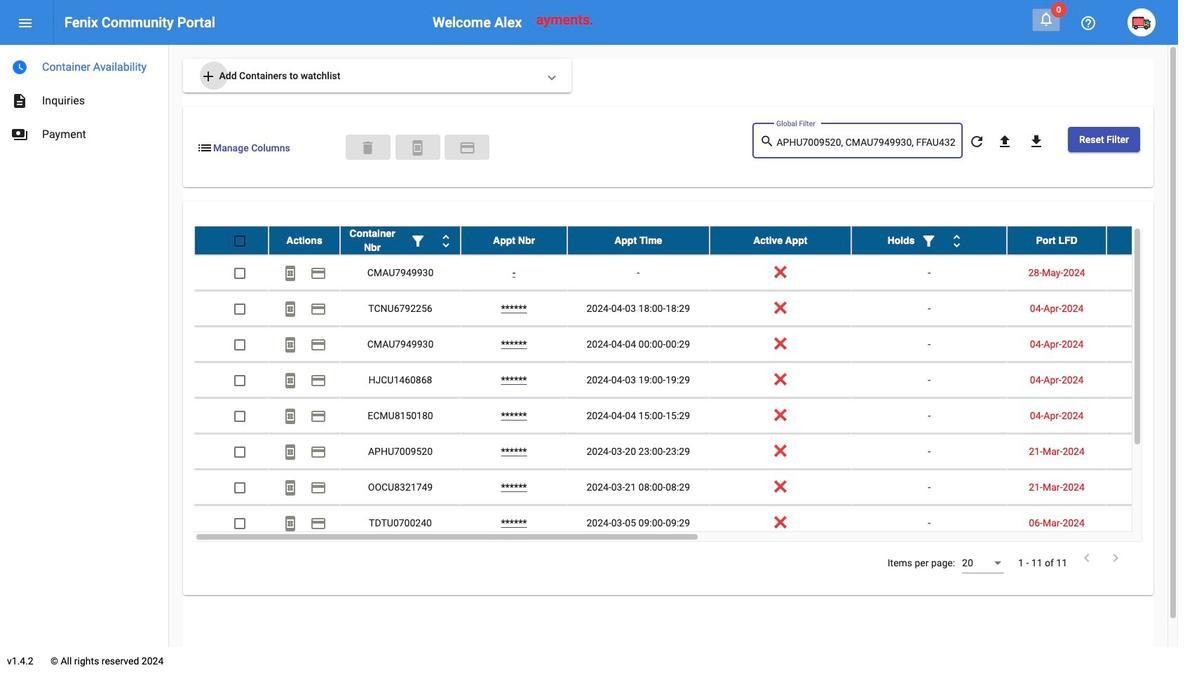 Task type: vqa. For each thing, say whether or not it's contained in the screenshot.
second row from the top of the page's cell
yes



Task type: locate. For each thing, give the bounding box(es) containing it.
no color image
[[1038, 11, 1055, 27], [17, 15, 34, 32], [11, 59, 28, 76], [11, 93, 28, 109], [11, 126, 28, 143], [760, 133, 777, 150], [996, 133, 1013, 150], [196, 139, 213, 156], [409, 139, 426, 156], [948, 233, 965, 250], [310, 265, 327, 282], [282, 301, 299, 318], [310, 301, 327, 318], [282, 337, 299, 354], [310, 337, 327, 354], [282, 373, 299, 389], [310, 373, 327, 389], [282, 408, 299, 425], [310, 408, 327, 425], [282, 480, 299, 497], [282, 516, 299, 532], [1107, 550, 1124, 567]]

column header
[[269, 227, 340, 255], [340, 227, 461, 255], [461, 227, 567, 255], [567, 227, 709, 255], [709, 227, 851, 255], [851, 227, 1007, 255], [1007, 227, 1107, 255], [1107, 227, 1178, 255]]

cell for 3rd row from the bottom of the page
[[1107, 434, 1178, 469]]

6 row from the top
[[194, 398, 1178, 434]]

5 cell from the top
[[1107, 398, 1178, 433]]

8 row from the top
[[194, 470, 1178, 506]]

7 cell from the top
[[1107, 470, 1178, 505]]

cell for 6th row from the top of the page
[[1107, 398, 1178, 433]]

4 row from the top
[[194, 327, 1178, 363]]

1 column header from the left
[[269, 227, 340, 255]]

grid
[[194, 227, 1178, 542]]

delete image
[[359, 139, 376, 156]]

1 cell from the top
[[1107, 255, 1178, 290]]

4 cell from the top
[[1107, 363, 1178, 398]]

cell for third row from the top
[[1107, 291, 1178, 326]]

cell
[[1107, 255, 1178, 290], [1107, 291, 1178, 326], [1107, 327, 1178, 362], [1107, 363, 1178, 398], [1107, 398, 1178, 433], [1107, 434, 1178, 469], [1107, 470, 1178, 505], [1107, 506, 1178, 541]]

Global Watchlist Filter field
[[777, 137, 955, 148]]

cell for eighth row from the top of the page
[[1107, 470, 1178, 505]]

6 cell from the top
[[1107, 434, 1178, 469]]

row
[[194, 227, 1178, 255], [194, 255, 1178, 291], [194, 291, 1178, 327], [194, 327, 1178, 363], [194, 363, 1178, 398], [194, 398, 1178, 434], [194, 434, 1178, 470], [194, 470, 1178, 506], [194, 506, 1178, 541]]

no color image
[[1080, 15, 1097, 32], [200, 68, 217, 85], [968, 133, 985, 150], [1028, 133, 1045, 150], [459, 139, 476, 156], [410, 233, 426, 250], [438, 233, 454, 250], [920, 233, 937, 250], [282, 265, 299, 282], [282, 444, 299, 461], [310, 444, 327, 461], [310, 480, 327, 497], [310, 516, 327, 532], [1078, 550, 1095, 567]]

2 column header from the left
[[340, 227, 461, 255]]

3 row from the top
[[194, 291, 1178, 327]]

1 row from the top
[[194, 227, 1178, 255]]

8 column header from the left
[[1107, 227, 1178, 255]]

5 column header from the left
[[709, 227, 851, 255]]

cell for 4th row
[[1107, 327, 1178, 362]]

3 cell from the top
[[1107, 327, 1178, 362]]

8 cell from the top
[[1107, 506, 1178, 541]]

2 cell from the top
[[1107, 291, 1178, 326]]

navigation
[[0, 45, 168, 151]]



Task type: describe. For each thing, give the bounding box(es) containing it.
7 column header from the left
[[1007, 227, 1107, 255]]

cell for fifth row from the bottom of the page
[[1107, 363, 1178, 398]]

5 row from the top
[[194, 363, 1178, 398]]

no color image inside column header
[[948, 233, 965, 250]]

2 row from the top
[[194, 255, 1178, 291]]

4 column header from the left
[[567, 227, 709, 255]]

cell for 9th row
[[1107, 506, 1178, 541]]

3 column header from the left
[[461, 227, 567, 255]]

6 column header from the left
[[851, 227, 1007, 255]]

9 row from the top
[[194, 506, 1178, 541]]

7 row from the top
[[194, 434, 1178, 470]]

cell for eighth row from the bottom of the page
[[1107, 255, 1178, 290]]



